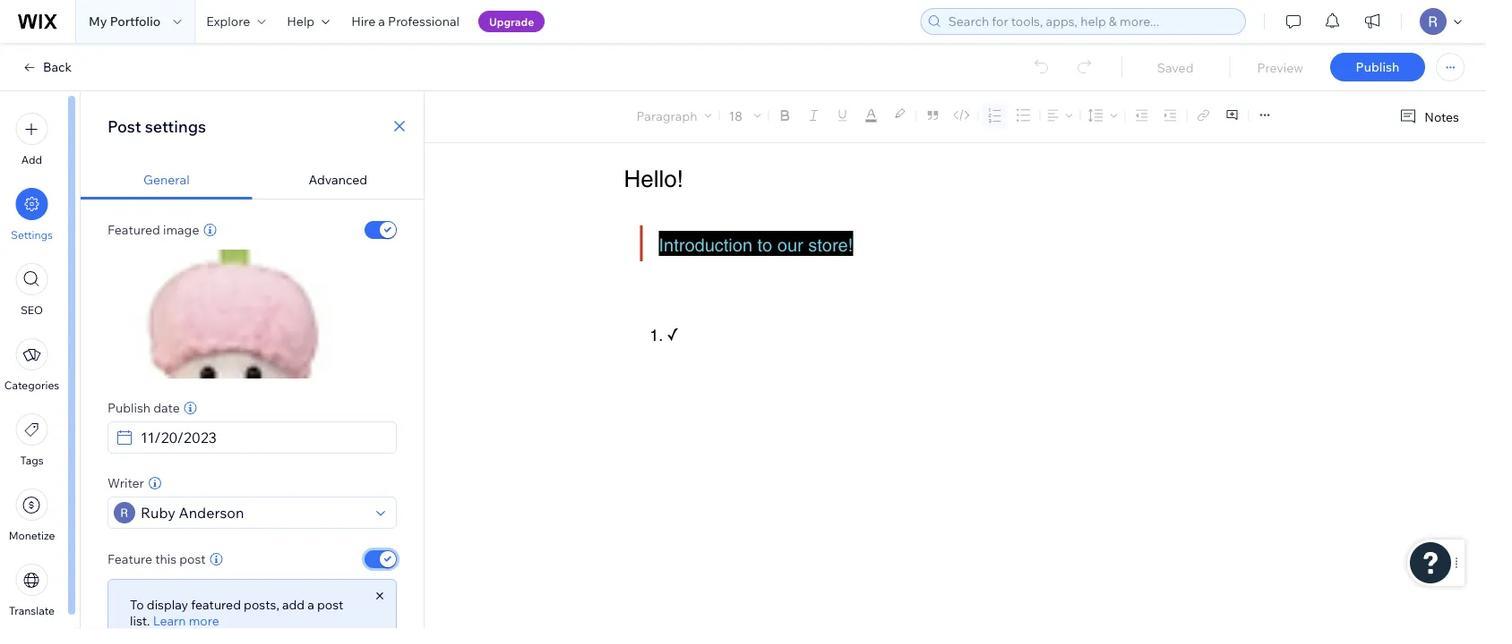 Task type: vqa. For each thing, say whether or not it's contained in the screenshot.
Tags
yes



Task type: locate. For each thing, give the bounding box(es) containing it.
1 vertical spatial post
[[317, 597, 343, 613]]

publish inside button
[[1356, 59, 1399, 75]]

categories button
[[4, 339, 59, 392]]

Search for tools, apps, help & more... field
[[943, 9, 1240, 34]]

publish date
[[107, 400, 180, 416]]

0 vertical spatial a
[[378, 13, 385, 29]]

add
[[282, 597, 305, 613]]

my portfolio
[[89, 13, 161, 29]]

hire a professional link
[[341, 0, 470, 43]]

introduction to our store!
[[659, 235, 853, 255]]

publish left date
[[107, 400, 151, 416]]

monetize button
[[9, 489, 55, 543]]

publish
[[1356, 59, 1399, 75], [107, 400, 151, 416]]

1 horizontal spatial a
[[378, 13, 385, 29]]

my
[[89, 13, 107, 29]]

post
[[107, 116, 141, 136]]

back
[[43, 59, 72, 75]]

tab list
[[81, 161, 424, 200]]

advanced button
[[252, 161, 424, 200]]

add button
[[16, 113, 48, 167]]

display
[[147, 597, 188, 613]]

Publish date field
[[135, 423, 391, 453]]

general button
[[81, 161, 252, 200]]

post inside to display featured posts, add a post list.
[[317, 597, 343, 613]]

notes
[[1424, 109, 1459, 125]]

publish for publish
[[1356, 59, 1399, 75]]

translate
[[9, 605, 55, 618]]

professional
[[388, 13, 459, 29]]

explore
[[206, 13, 250, 29]]

featured
[[107, 222, 160, 238]]

post right add
[[317, 597, 343, 613]]

a right hire
[[378, 13, 385, 29]]

a
[[378, 13, 385, 29], [307, 597, 314, 613]]

0 horizontal spatial post
[[179, 552, 206, 567]]

featured image
[[107, 222, 199, 238]]

menu
[[0, 102, 64, 629]]

1 horizontal spatial publish
[[1356, 59, 1399, 75]]

to display featured posts, add a post list.
[[130, 597, 343, 629]]

portfolio
[[110, 13, 161, 29]]

to
[[130, 597, 144, 613]]

back button
[[21, 59, 72, 75]]

notes button
[[1392, 105, 1465, 129]]

feature this post
[[107, 552, 206, 567]]

1 vertical spatial a
[[307, 597, 314, 613]]

0 horizontal spatial publish
[[107, 400, 151, 416]]

publish up "notes" button
[[1356, 59, 1399, 75]]

translate button
[[9, 564, 55, 618]]

help
[[287, 13, 315, 29]]

publish for publish date
[[107, 400, 151, 416]]

publish button
[[1330, 53, 1425, 82]]

a inside to display featured posts, add a post list.
[[307, 597, 314, 613]]

settings
[[145, 116, 206, 136]]

0 horizontal spatial a
[[307, 597, 314, 613]]

post right 'this'
[[179, 552, 206, 567]]

1 horizontal spatial post
[[317, 597, 343, 613]]

0 vertical spatial publish
[[1356, 59, 1399, 75]]

post settings
[[107, 116, 206, 136]]

post
[[179, 552, 206, 567], [317, 597, 343, 613]]

1 vertical spatial publish
[[107, 400, 151, 416]]

tags button
[[16, 414, 48, 468]]

Writer field
[[135, 498, 371, 528]]

a right add
[[307, 597, 314, 613]]



Task type: describe. For each thing, give the bounding box(es) containing it.
Add a Catchy Title text field
[[624, 166, 1275, 193]]

settings
[[11, 228, 53, 242]]

monetize
[[9, 529, 55, 543]]

more
[[189, 614, 219, 629]]

hire
[[351, 13, 376, 29]]

store!
[[808, 235, 853, 255]]

featured
[[191, 597, 241, 613]]

learn more
[[153, 614, 219, 629]]

menu containing add
[[0, 102, 64, 629]]

seo button
[[16, 263, 48, 317]]

paragraph button
[[633, 103, 715, 128]]

feature
[[107, 552, 152, 567]]

categories
[[4, 379, 59, 392]]

0 vertical spatial post
[[179, 552, 206, 567]]

hire a professional
[[351, 13, 459, 29]]

general
[[143, 172, 190, 188]]

date
[[153, 400, 180, 416]]

upgrade button
[[478, 11, 545, 32]]

writer
[[107, 476, 144, 491]]

this
[[155, 552, 176, 567]]

tab list containing general
[[81, 161, 424, 200]]

learn more link
[[153, 614, 219, 630]]

to
[[757, 235, 772, 255]]

add
[[21, 153, 42, 167]]

our
[[777, 235, 803, 255]]

upgrade
[[489, 15, 534, 28]]

paragraph
[[636, 108, 697, 123]]

help button
[[276, 0, 341, 43]]

introduction
[[659, 235, 752, 255]]

posts,
[[244, 597, 279, 613]]

list.
[[130, 614, 150, 629]]

learn
[[153, 614, 186, 629]]

image
[[163, 222, 199, 238]]

settings button
[[11, 188, 53, 242]]

advanced
[[309, 172, 367, 188]]

seo
[[21, 304, 43, 317]]

tags
[[20, 454, 44, 468]]



